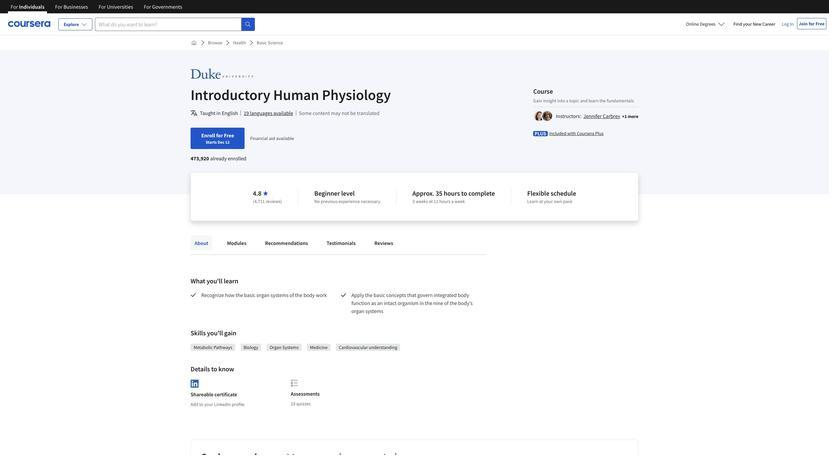 Task type: locate. For each thing, give the bounding box(es) containing it.
concepts
[[386, 292, 406, 298]]

introductory human physiology
[[191, 86, 391, 104]]

11
[[434, 198, 439, 204]]

2 horizontal spatial to
[[462, 189, 467, 197]]

at
[[429, 198, 433, 204], [540, 198, 543, 204]]

35
[[436, 189, 443, 197]]

the up "as"
[[365, 292, 373, 298]]

1 vertical spatial you'll
[[207, 329, 223, 337]]

4.8
[[253, 189, 262, 197]]

free inside "enroll for free starts dec 12"
[[224, 132, 234, 139]]

body left work
[[304, 292, 315, 298]]

in down the govern
[[420, 300, 424, 306]]

science
[[268, 40, 283, 46]]

free for join
[[816, 21, 825, 27]]

details
[[191, 365, 210, 373]]

free for enroll
[[224, 132, 234, 139]]

basic right how
[[244, 292, 256, 298]]

0 horizontal spatial your
[[204, 401, 213, 407]]

None search field
[[95, 18, 255, 31]]

certificate
[[215, 391, 237, 398]]

reviews link
[[371, 236, 397, 250]]

your down shareable certificate
[[204, 401, 213, 407]]

for inside "enroll for free starts dec 12"
[[216, 132, 223, 139]]

a inside approx. 35 hours to complete 3 weeks at 11 hours a week
[[452, 198, 454, 204]]

1 body from the left
[[304, 292, 315, 298]]

to for know
[[211, 365, 217, 373]]

what you'll learn
[[191, 277, 238, 285]]

2 at from the left
[[540, 198, 543, 204]]

1 horizontal spatial in
[[420, 300, 424, 306]]

0 vertical spatial organ
[[257, 292, 270, 298]]

businesses
[[63, 3, 88, 10]]

free right join
[[816, 21, 825, 27]]

1 vertical spatial systems
[[366, 308, 384, 314]]

1 vertical spatial of
[[444, 300, 449, 306]]

new
[[753, 21, 762, 27]]

browse link
[[205, 37, 225, 49]]

for right join
[[809, 21, 815, 27]]

1 basic from the left
[[244, 292, 256, 298]]

1 horizontal spatial learn
[[589, 98, 599, 104]]

universities
[[107, 3, 133, 10]]

function
[[352, 300, 370, 306]]

1 horizontal spatial body
[[458, 292, 469, 298]]

1 horizontal spatial at
[[540, 198, 543, 204]]

in right taught
[[217, 110, 221, 116]]

1 vertical spatial hours
[[440, 198, 451, 204]]

details to know
[[191, 365, 234, 373]]

know
[[219, 365, 234, 373]]

course gain insight into a topic and learn the fundamentals
[[534, 87, 634, 104]]

instructors: jennifer carbrey +1 more
[[556, 113, 639, 119]]

1 horizontal spatial systems
[[366, 308, 384, 314]]

12
[[225, 139, 230, 145]]

a right into on the right top
[[566, 98, 569, 104]]

0 vertical spatial you'll
[[207, 277, 223, 285]]

basic science
[[257, 40, 283, 46]]

no
[[315, 198, 320, 204]]

1 horizontal spatial free
[[816, 21, 825, 27]]

coursera plus image
[[534, 131, 548, 136]]

to up week
[[462, 189, 467, 197]]

for for enroll
[[216, 132, 223, 139]]

recommendations link
[[261, 236, 312, 250]]

to for your
[[199, 401, 203, 407]]

join for free link
[[798, 18, 827, 29]]

0 horizontal spatial at
[[429, 198, 433, 204]]

2 basic from the left
[[374, 292, 385, 298]]

enrolled
[[228, 155, 247, 162]]

1 horizontal spatial to
[[211, 365, 217, 373]]

0 vertical spatial in
[[217, 110, 221, 116]]

available
[[274, 110, 293, 116], [276, 135, 294, 141]]

1 horizontal spatial of
[[444, 300, 449, 306]]

of left work
[[290, 292, 294, 298]]

of down integrated at the bottom right of the page
[[444, 300, 449, 306]]

for left governments on the top of page
[[144, 3, 151, 10]]

1 horizontal spatial for
[[809, 21, 815, 27]]

recognize
[[201, 292, 224, 298]]

systems
[[271, 292, 289, 298], [366, 308, 384, 314]]

2 horizontal spatial your
[[743, 21, 752, 27]]

basic
[[244, 292, 256, 298], [374, 292, 385, 298]]

free up 12
[[224, 132, 234, 139]]

biology link
[[244, 344, 258, 351]]

for left universities
[[99, 3, 106, 10]]

1 vertical spatial for
[[216, 132, 223, 139]]

body inside the apply the basic concepts that govern integrated body function as an intact organism in the nine of the body's organ systems
[[458, 292, 469, 298]]

to inside approx. 35 hours to complete 3 weeks at 11 hours a week
[[462, 189, 467, 197]]

governments
[[152, 3, 182, 10]]

for up the dec
[[216, 132, 223, 139]]

available right aid
[[276, 135, 294, 141]]

1 horizontal spatial basic
[[374, 292, 385, 298]]

0 horizontal spatial to
[[199, 401, 203, 407]]

1 vertical spatial organ
[[352, 308, 365, 314]]

online degrees
[[686, 21, 716, 27]]

a left week
[[452, 198, 454, 204]]

body up the body's
[[458, 292, 469, 298]]

learn right and
[[589, 98, 599, 104]]

jennifer carbrey image
[[535, 111, 545, 121]]

0 vertical spatial of
[[290, 292, 294, 298]]

your
[[743, 21, 752, 27], [544, 198, 553, 204], [204, 401, 213, 407]]

join
[[799, 21, 808, 27]]

1 for from the left
[[11, 3, 18, 10]]

2 vertical spatial your
[[204, 401, 213, 407]]

1 vertical spatial available
[[276, 135, 294, 141]]

previous
[[321, 198, 338, 204]]

(4,711 reviews)
[[253, 198, 282, 204]]

23 quizzes
[[291, 401, 311, 407]]

recognize how the basic organ systems of the body work
[[201, 292, 328, 298]]

not
[[342, 110, 349, 116]]

metabolic pathways
[[194, 344, 232, 350]]

3 for from the left
[[99, 3, 106, 10]]

a inside the course gain insight into a topic and learn the fundamentals
[[566, 98, 569, 104]]

0 horizontal spatial for
[[216, 132, 223, 139]]

0 vertical spatial free
[[816, 21, 825, 27]]

0 horizontal spatial basic
[[244, 292, 256, 298]]

of inside the apply the basic concepts that govern integrated body function as an intact organism in the nine of the body's organ systems
[[444, 300, 449, 306]]

0 vertical spatial your
[[743, 21, 752, 27]]

schedule
[[551, 189, 576, 197]]

course
[[534, 87, 553, 95]]

0 horizontal spatial body
[[304, 292, 315, 298]]

0 vertical spatial learn
[[589, 98, 599, 104]]

for individuals
[[11, 3, 44, 10]]

0 vertical spatial a
[[566, 98, 569, 104]]

your left the own
[[544, 198, 553, 204]]

1 at from the left
[[429, 198, 433, 204]]

the up jennifer carbrey link
[[600, 98, 606, 104]]

at left '11'
[[429, 198, 433, 204]]

available inside 'button'
[[274, 110, 293, 116]]

you'll for what
[[207, 277, 223, 285]]

learn
[[589, 98, 599, 104], [224, 277, 238, 285]]

into
[[558, 98, 565, 104]]

1 vertical spatial your
[[544, 198, 553, 204]]

log in link
[[779, 20, 798, 28]]

learn inside the course gain insight into a topic and learn the fundamentals
[[589, 98, 599, 104]]

hours right '11'
[[440, 198, 451, 204]]

systems
[[283, 344, 299, 350]]

1 horizontal spatial a
[[566, 98, 569, 104]]

at right learn
[[540, 198, 543, 204]]

to left know
[[211, 365, 217, 373]]

learn up how
[[224, 277, 238, 285]]

included with coursera plus
[[550, 130, 604, 136]]

your right find
[[743, 21, 752, 27]]

0 horizontal spatial learn
[[224, 277, 238, 285]]

physiology
[[322, 86, 391, 104]]

you'll up recognize
[[207, 277, 223, 285]]

to right 'add'
[[199, 401, 203, 407]]

0 vertical spatial available
[[274, 110, 293, 116]]

as
[[371, 300, 376, 306]]

0 horizontal spatial organ
[[257, 292, 270, 298]]

2 vertical spatial to
[[199, 401, 203, 407]]

basic up an
[[374, 292, 385, 298]]

for left businesses
[[55, 3, 62, 10]]

coursera image
[[8, 19, 50, 29]]

0 vertical spatial for
[[809, 21, 815, 27]]

available down introductory human physiology
[[274, 110, 293, 116]]

0 horizontal spatial of
[[290, 292, 294, 298]]

1 vertical spatial in
[[420, 300, 424, 306]]

carbrey
[[603, 113, 621, 119]]

starts
[[206, 139, 217, 145]]

2 body from the left
[[458, 292, 469, 298]]

hours up week
[[444, 189, 460, 197]]

0 vertical spatial to
[[462, 189, 467, 197]]

you'll up metabolic pathways link
[[207, 329, 223, 337]]

apply
[[352, 292, 364, 298]]

1 horizontal spatial your
[[544, 198, 553, 204]]

1 vertical spatial a
[[452, 198, 454, 204]]

+1 more button
[[622, 113, 639, 120]]

for for governments
[[144, 3, 151, 10]]

approx. 35 hours to complete 3 weeks at 11 hours a week
[[413, 189, 495, 204]]

the left work
[[295, 292, 303, 298]]

a
[[566, 98, 569, 104], [452, 198, 454, 204]]

fundamentals
[[607, 98, 634, 104]]

0 horizontal spatial free
[[224, 132, 234, 139]]

online
[[686, 21, 699, 27]]

integrated
[[434, 292, 457, 298]]

0 vertical spatial systems
[[271, 292, 289, 298]]

to
[[462, 189, 467, 197], [211, 365, 217, 373], [199, 401, 203, 407]]

2 for from the left
[[55, 3, 62, 10]]

1 vertical spatial to
[[211, 365, 217, 373]]

shareable certificate
[[191, 391, 237, 398]]

4 for from the left
[[144, 3, 151, 10]]

already
[[210, 155, 227, 162]]

1 horizontal spatial organ
[[352, 308, 365, 314]]

organism
[[398, 300, 419, 306]]

be
[[350, 110, 356, 116]]

you'll
[[207, 277, 223, 285], [207, 329, 223, 337]]

0 horizontal spatial a
[[452, 198, 454, 204]]

organ inside the apply the basic concepts that govern integrated body function as an intact organism in the nine of the body's organ systems
[[352, 308, 365, 314]]

What do you want to learn? text field
[[95, 18, 242, 31]]

skills
[[191, 329, 206, 337]]

flexible schedule learn at your own pace
[[528, 189, 576, 204]]

flexible
[[528, 189, 550, 197]]

dec
[[218, 139, 225, 145]]

for left the individuals
[[11, 3, 18, 10]]

1 vertical spatial free
[[224, 132, 234, 139]]



Task type: vqa. For each thing, say whether or not it's contained in the screenshot.
Process's Than
no



Task type: describe. For each thing, give the bounding box(es) containing it.
find your new career link
[[731, 20, 779, 28]]

basic inside the apply the basic concepts that govern integrated body function as an intact organism in the nine of the body's organ systems
[[374, 292, 385, 298]]

content
[[313, 110, 330, 116]]

0 vertical spatial hours
[[444, 189, 460, 197]]

in
[[790, 21, 794, 27]]

that
[[407, 292, 417, 298]]

coursera
[[577, 130, 595, 136]]

for governments
[[144, 3, 182, 10]]

for universities
[[99, 3, 133, 10]]

own
[[554, 198, 563, 204]]

body's
[[458, 300, 473, 306]]

3
[[413, 198, 415, 204]]

at inside flexible schedule learn at your own pace
[[540, 198, 543, 204]]

gain
[[224, 329, 236, 337]]

about link
[[191, 236, 213, 250]]

systems inside the apply the basic concepts that govern integrated body function as an intact organism in the nine of the body's organ systems
[[366, 308, 384, 314]]

quizzes
[[296, 401, 311, 407]]

banner navigation
[[5, 0, 188, 13]]

for for join
[[809, 21, 815, 27]]

nine
[[434, 300, 443, 306]]

you'll for skills
[[207, 329, 223, 337]]

level
[[341, 189, 355, 197]]

financial aid available
[[250, 135, 294, 141]]

more
[[628, 113, 639, 119]]

intact
[[384, 300, 397, 306]]

included with coursera plus link
[[550, 130, 604, 137]]

23
[[291, 401, 296, 407]]

modules link
[[223, 236, 251, 250]]

available for financial aid available
[[276, 135, 294, 141]]

the inside the course gain insight into a topic and learn the fundamentals
[[600, 98, 606, 104]]

jennifer carbrey link
[[584, 113, 621, 119]]

enroll for free starts dec 12
[[201, 132, 234, 145]]

career
[[763, 21, 776, 27]]

insight
[[543, 98, 557, 104]]

browse
[[208, 40, 223, 46]]

basic
[[257, 40, 267, 46]]

some content may not be translated
[[299, 110, 380, 116]]

shareable
[[191, 391, 214, 398]]

what
[[191, 277, 205, 285]]

0 horizontal spatial systems
[[271, 292, 289, 298]]

pace
[[563, 198, 573, 204]]

assessments
[[291, 390, 320, 397]]

health link
[[231, 37, 249, 49]]

for businesses
[[55, 3, 88, 10]]

apply the basic concepts that govern integrated body function as an intact organism in the nine of the body's organ systems
[[352, 292, 474, 314]]

19 languages available button
[[244, 109, 293, 117]]

0 horizontal spatial in
[[217, 110, 221, 116]]

19
[[244, 110, 249, 116]]

organ
[[270, 344, 282, 350]]

gain
[[534, 98, 543, 104]]

complete
[[469, 189, 495, 197]]

modules
[[227, 240, 247, 246]]

an
[[377, 300, 383, 306]]

log in
[[782, 21, 794, 27]]

for for individuals
[[11, 3, 18, 10]]

with
[[568, 130, 576, 136]]

cardiovascular
[[339, 344, 368, 350]]

beginner level no previous experience necessary
[[315, 189, 380, 204]]

1 vertical spatial learn
[[224, 277, 238, 285]]

translated
[[357, 110, 380, 116]]

govern
[[418, 292, 433, 298]]

financial
[[250, 135, 268, 141]]

human
[[273, 86, 319, 104]]

financial aid available button
[[250, 135, 294, 141]]

find your new career
[[734, 21, 776, 27]]

in inside the apply the basic concepts that govern integrated body function as an intact organism in the nine of the body's organ systems
[[420, 300, 424, 306]]

your inside 'link'
[[743, 21, 752, 27]]

reviews
[[375, 240, 393, 246]]

the down the govern
[[425, 300, 433, 306]]

work
[[316, 292, 327, 298]]

reviews)
[[266, 198, 282, 204]]

473,920 already enrolled
[[191, 155, 247, 162]]

enroll
[[201, 132, 215, 139]]

linkedin
[[214, 401, 231, 407]]

necessary
[[361, 198, 380, 204]]

understanding
[[369, 344, 398, 350]]

(4,711
[[253, 198, 265, 204]]

at inside approx. 35 hours to complete 3 weeks at 11 hours a week
[[429, 198, 433, 204]]

english
[[222, 110, 238, 116]]

home image
[[191, 40, 197, 45]]

the right how
[[236, 292, 243, 298]]

emma jakoi image
[[543, 111, 553, 121]]

organ systems
[[270, 344, 299, 350]]

available for 19 languages available
[[274, 110, 293, 116]]

organ systems link
[[270, 344, 299, 351]]

+1
[[622, 113, 627, 119]]

health
[[233, 40, 246, 46]]

recommendations
[[265, 240, 308, 246]]

experience
[[339, 198, 360, 204]]

cardiovascular understanding
[[339, 344, 398, 350]]

topic
[[570, 98, 580, 104]]

pathways
[[214, 344, 232, 350]]

weeks
[[416, 198, 428, 204]]

duke university image
[[191, 66, 253, 81]]

for for universities
[[99, 3, 106, 10]]

your inside flexible schedule learn at your own pace
[[544, 198, 553, 204]]

the down integrated at the bottom right of the page
[[450, 300, 457, 306]]

beginner
[[315, 189, 340, 197]]

for for businesses
[[55, 3, 62, 10]]

taught in english
[[200, 110, 238, 116]]

19 languages available
[[244, 110, 293, 116]]



